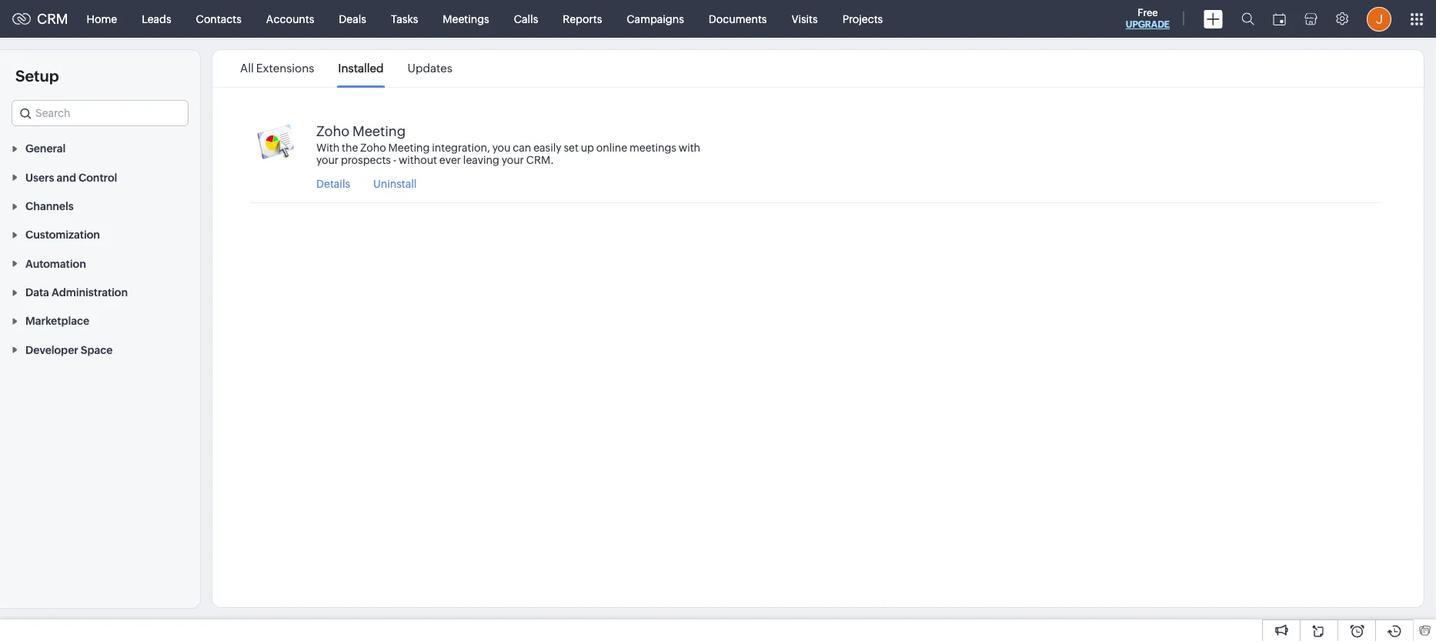 Task type: describe. For each thing, give the bounding box(es) containing it.
updates
[[408, 62, 453, 75]]

details link
[[316, 178, 350, 190]]

meetings link
[[431, 0, 502, 37]]

leads link
[[129, 0, 184, 37]]

marketplace
[[25, 315, 89, 327]]

and
[[57, 171, 76, 184]]

create menu element
[[1195, 0, 1232, 37]]

developer
[[25, 344, 78, 356]]

-
[[393, 154, 397, 166]]

deals link
[[327, 0, 379, 37]]

free upgrade
[[1126, 7, 1170, 30]]

accounts link
[[254, 0, 327, 37]]

documents
[[709, 13, 767, 25]]

channels
[[25, 200, 74, 212]]

up
[[581, 142, 594, 154]]

calendar image
[[1273, 13, 1286, 25]]

administration
[[52, 286, 128, 299]]

data administration button
[[0, 278, 200, 306]]

developer space
[[25, 344, 113, 356]]

contacts
[[196, 13, 242, 25]]

developer space button
[[0, 335, 200, 364]]

set
[[564, 142, 579, 154]]

0 vertical spatial zoho
[[316, 123, 350, 139]]

marketplace button
[[0, 306, 200, 335]]

with
[[316, 142, 340, 154]]

profile image
[[1367, 7, 1392, 31]]

channels button
[[0, 191, 200, 220]]

1 your from the left
[[316, 154, 339, 166]]

easily
[[534, 142, 562, 154]]

automation
[[25, 258, 86, 270]]

reports
[[563, 13, 602, 25]]

users
[[25, 171, 54, 184]]

users and control button
[[0, 163, 200, 191]]

calls
[[514, 13, 538, 25]]

contacts link
[[184, 0, 254, 37]]

projects
[[843, 13, 883, 25]]

home
[[87, 13, 117, 25]]

uninstall link
[[373, 178, 417, 190]]

can
[[513, 142, 531, 154]]

automation button
[[0, 249, 200, 278]]

visits link
[[779, 0, 830, 37]]

crm.
[[526, 154, 554, 166]]

prospects
[[341, 154, 391, 166]]

calls link
[[502, 0, 551, 37]]

control
[[79, 171, 117, 184]]

upgrade
[[1126, 19, 1170, 30]]

data administration
[[25, 286, 128, 299]]

integration,
[[432, 142, 490, 154]]

data
[[25, 286, 49, 299]]

all extensions
[[240, 62, 314, 75]]

crm link
[[12, 11, 68, 27]]

campaigns
[[627, 13, 684, 25]]

zoho meeting with the zoho meeting integration, you can easily set up online meetings with your prospects - without ever leaving your crm.
[[316, 123, 701, 166]]



Task type: vqa. For each thing, say whether or not it's contained in the screenshot.
OTHER MODULES FIELD
no



Task type: locate. For each thing, give the bounding box(es) containing it.
create menu image
[[1204, 10, 1223, 28]]

the
[[342, 142, 358, 154]]

uninstall
[[373, 178, 417, 190]]

details
[[316, 178, 350, 190]]

installed
[[338, 62, 384, 75]]

meetings
[[443, 13, 489, 25]]

zoho meeting link
[[316, 123, 406, 142]]

0 horizontal spatial your
[[316, 154, 339, 166]]

zoho right the
[[360, 142, 386, 154]]

home link
[[74, 0, 129, 37]]

visits
[[792, 13, 818, 25]]

leaving
[[463, 154, 500, 166]]

free
[[1138, 7, 1158, 18]]

all extensions link
[[240, 51, 314, 86]]

deals
[[339, 13, 366, 25]]

your
[[316, 154, 339, 166], [502, 154, 524, 166]]

setup
[[15, 67, 59, 85]]

customization button
[[0, 220, 200, 249]]

users and control
[[25, 171, 117, 184]]

accounts
[[266, 13, 314, 25]]

extensions
[[256, 62, 314, 75]]

meeting
[[353, 123, 406, 139], [388, 142, 430, 154]]

general button
[[0, 134, 200, 163]]

reports link
[[551, 0, 615, 37]]

leads
[[142, 13, 171, 25]]

zoho
[[316, 123, 350, 139], [360, 142, 386, 154]]

profile element
[[1358, 0, 1401, 37]]

installed link
[[338, 51, 384, 86]]

tasks
[[391, 13, 418, 25]]

crm
[[37, 11, 68, 27]]

meetings
[[630, 142, 677, 154]]

tasks link
[[379, 0, 431, 37]]

1 horizontal spatial your
[[502, 154, 524, 166]]

1 horizontal spatial zoho
[[360, 142, 386, 154]]

campaigns link
[[615, 0, 697, 37]]

online
[[596, 142, 628, 154]]

search image
[[1242, 12, 1255, 25]]

with
[[679, 142, 701, 154]]

your left crm.
[[502, 154, 524, 166]]

None field
[[12, 100, 189, 126]]

space
[[81, 344, 113, 356]]

updates link
[[408, 51, 453, 86]]

all
[[240, 62, 254, 75]]

Search text field
[[12, 101, 188, 125]]

zoho up with
[[316, 123, 350, 139]]

customization
[[25, 229, 100, 241]]

ever
[[439, 154, 461, 166]]

without
[[399, 154, 437, 166]]

your up details
[[316, 154, 339, 166]]

general
[[25, 143, 66, 155]]

2 your from the left
[[502, 154, 524, 166]]

1 vertical spatial meeting
[[388, 142, 430, 154]]

you
[[492, 142, 511, 154]]

documents link
[[697, 0, 779, 37]]

0 horizontal spatial zoho
[[316, 123, 350, 139]]

1 vertical spatial zoho
[[360, 142, 386, 154]]

projects link
[[830, 0, 895, 37]]

search element
[[1232, 0, 1264, 38]]

meeting up uninstall
[[388, 142, 430, 154]]

0 vertical spatial meeting
[[353, 123, 406, 139]]

meeting up prospects
[[353, 123, 406, 139]]



